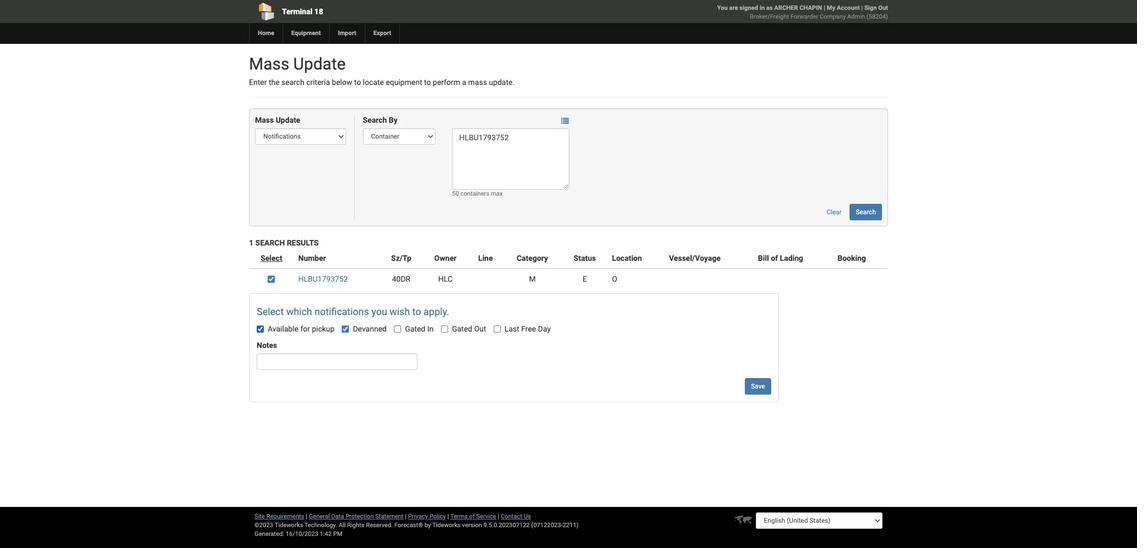 Task type: locate. For each thing, give the bounding box(es) containing it.
update
[[294, 54, 346, 74], [276, 116, 300, 125]]

archer
[[775, 4, 798, 12]]

the
[[269, 78, 280, 87]]

lading
[[780, 254, 804, 263]]

show list image
[[562, 117, 569, 125]]

tideworks
[[433, 522, 461, 530]]

sz/tp
[[391, 254, 412, 263]]

1 vertical spatial mass
[[255, 116, 274, 125]]

enter
[[249, 78, 267, 87]]

apply.
[[424, 306, 449, 318]]

mass
[[468, 78, 487, 87]]

select down 1 search results
[[261, 254, 282, 263]]

search for search by
[[363, 116, 387, 125]]

None checkbox
[[494, 326, 501, 333]]

0 vertical spatial of
[[771, 254, 778, 263]]

search
[[282, 78, 305, 87]]

| left my at the right of the page
[[824, 4, 826, 12]]

1 vertical spatial search
[[856, 209, 876, 216]]

line
[[478, 254, 493, 263]]

1
[[249, 239, 254, 248]]

location
[[612, 254, 642, 263]]

day
[[538, 325, 551, 334]]

terminal 18
[[282, 7, 323, 16]]

wish
[[390, 306, 410, 318]]

chapin
[[800, 4, 823, 12]]

mass down enter
[[255, 116, 274, 125]]

you are signed in as archer chapin | my account | sign out broker/freight forwarder company admin (58204)
[[718, 4, 889, 20]]

mass inside mass update enter the search criteria below to locate equipment to perform a mass update.
[[249, 54, 289, 74]]

mass for mass update enter the search criteria below to locate equipment to perform a mass update.
[[249, 54, 289, 74]]

0 vertical spatial out
[[879, 4, 889, 12]]

of
[[771, 254, 778, 263], [469, 514, 475, 521]]

0 vertical spatial select
[[261, 254, 282, 263]]

out inside you are signed in as archer chapin | my account | sign out broker/freight forwarder company admin (58204)
[[879, 4, 889, 12]]

search right 1
[[255, 239, 285, 248]]

select for select
[[261, 254, 282, 263]]

terms
[[451, 514, 468, 521]]

policy
[[430, 514, 446, 521]]

search
[[363, 116, 387, 125], [856, 209, 876, 216], [255, 239, 285, 248]]

home link
[[249, 23, 283, 44]]

terminal
[[282, 7, 313, 16]]

gated left the in at the left
[[405, 325, 426, 334]]

out up (58204)
[[879, 4, 889, 12]]

gated for gated out
[[452, 325, 473, 334]]

gated out
[[452, 325, 486, 334]]

0 horizontal spatial out
[[474, 325, 486, 334]]

1 horizontal spatial gated
[[452, 325, 473, 334]]

mass
[[249, 54, 289, 74], [255, 116, 274, 125]]

mass for mass update
[[255, 116, 274, 125]]

0 horizontal spatial of
[[469, 514, 475, 521]]

general data protection statement link
[[309, 514, 404, 521]]

1 vertical spatial out
[[474, 325, 486, 334]]

out
[[879, 4, 889, 12], [474, 325, 486, 334]]

last
[[505, 325, 520, 334]]

None checkbox
[[268, 276, 275, 283], [257, 326, 264, 333], [342, 326, 349, 333], [394, 326, 401, 333], [441, 326, 448, 333], [268, 276, 275, 283], [257, 326, 264, 333], [342, 326, 349, 333], [394, 326, 401, 333], [441, 326, 448, 333]]

HLBU1793752 text field
[[452, 129, 570, 190]]

1 gated from the left
[[405, 325, 426, 334]]

mass up the
[[249, 54, 289, 74]]

search right clear
[[856, 209, 876, 216]]

0 vertical spatial search
[[363, 116, 387, 125]]

select up available
[[257, 306, 284, 318]]

(07122023-
[[532, 522, 563, 530]]

0 vertical spatial mass
[[249, 54, 289, 74]]

signed
[[740, 4, 759, 12]]

of inside site requirements | general data protection statement | privacy policy | terms of service | contact us ©2023 tideworks technology. all rights reserved. forecast® by tideworks version 9.5.0.202307122 (07122023-2211) generated: 16/10/2023 1:42 pm
[[469, 514, 475, 521]]

technology.
[[305, 522, 337, 530]]

protection
[[346, 514, 374, 521]]

select
[[261, 254, 282, 263], [257, 306, 284, 318]]

privacy policy link
[[408, 514, 446, 521]]

2 horizontal spatial to
[[424, 78, 431, 87]]

available for pickup
[[268, 325, 335, 334]]

you
[[718, 4, 728, 12]]

to right wish
[[413, 306, 421, 318]]

site requirements | general data protection statement | privacy policy | terms of service | contact us ©2023 tideworks technology. all rights reserved. forecast® by tideworks version 9.5.0.202307122 (07122023-2211) generated: 16/10/2023 1:42 pm
[[255, 514, 579, 538]]

locate
[[363, 78, 384, 87]]

update up criteria
[[294, 54, 346, 74]]

version
[[462, 522, 482, 530]]

sign
[[865, 4, 877, 12]]

1 horizontal spatial out
[[879, 4, 889, 12]]

search inside 'button'
[[856, 209, 876, 216]]

terms of service link
[[451, 514, 497, 521]]

to left perform in the top left of the page
[[424, 78, 431, 87]]

general
[[309, 514, 330, 521]]

1 vertical spatial of
[[469, 514, 475, 521]]

update down search
[[276, 116, 300, 125]]

all
[[339, 522, 346, 530]]

are
[[730, 4, 739, 12]]

| up forecast®
[[405, 514, 407, 521]]

bill of lading
[[758, 254, 804, 263]]

0 vertical spatial update
[[294, 54, 346, 74]]

requirements
[[267, 514, 305, 521]]

0 horizontal spatial gated
[[405, 325, 426, 334]]

2 gated from the left
[[452, 325, 473, 334]]

my
[[827, 4, 836, 12]]

50
[[452, 191, 459, 198]]

of up version
[[469, 514, 475, 521]]

update for mass update
[[276, 116, 300, 125]]

owner
[[435, 254, 457, 263]]

1:42
[[320, 531, 332, 538]]

forwarder
[[791, 13, 819, 20]]

to right below at the top
[[354, 78, 361, 87]]

1 horizontal spatial of
[[771, 254, 778, 263]]

9.5.0.202307122
[[484, 522, 530, 530]]

us
[[524, 514, 531, 521]]

in
[[428, 325, 434, 334]]

mass update enter the search criteria below to locate equipment to perform a mass update.
[[249, 54, 515, 87]]

1 vertical spatial update
[[276, 116, 300, 125]]

0 horizontal spatial search
[[255, 239, 285, 248]]

18
[[315, 7, 323, 16]]

50 containers max
[[452, 191, 503, 198]]

out left last
[[474, 325, 486, 334]]

account
[[837, 4, 860, 12]]

status
[[574, 254, 596, 263]]

of right bill
[[771, 254, 778, 263]]

update inside mass update enter the search criteria below to locate equipment to perform a mass update.
[[294, 54, 346, 74]]

search left "by"
[[363, 116, 387, 125]]

gated right the in at the left
[[452, 325, 473, 334]]

1 vertical spatial select
[[257, 306, 284, 318]]

1 horizontal spatial search
[[363, 116, 387, 125]]

(58204)
[[867, 13, 889, 20]]

a
[[462, 78, 467, 87]]

in
[[760, 4, 765, 12]]

m
[[529, 275, 536, 284]]

2 horizontal spatial search
[[856, 209, 876, 216]]

my account link
[[827, 4, 860, 12]]



Task type: describe. For each thing, give the bounding box(es) containing it.
search for search
[[856, 209, 876, 216]]

category
[[517, 254, 548, 263]]

hlc
[[439, 275, 453, 284]]

number
[[298, 254, 326, 263]]

you
[[372, 306, 387, 318]]

free
[[522, 325, 536, 334]]

pm
[[333, 531, 343, 538]]

reserved.
[[366, 522, 393, 530]]

terminal 18 link
[[249, 0, 506, 23]]

broker/freight
[[750, 13, 789, 20]]

1 horizontal spatial to
[[413, 306, 421, 318]]

| up tideworks
[[448, 514, 449, 521]]

export link
[[365, 23, 400, 44]]

select which notifications you wish to apply.
[[257, 306, 449, 318]]

| up 9.5.0.202307122
[[498, 514, 500, 521]]

equipment link
[[283, 23, 329, 44]]

search button
[[850, 204, 883, 221]]

bill
[[758, 254, 769, 263]]

2211)
[[563, 522, 579, 530]]

criteria
[[306, 78, 330, 87]]

site requirements link
[[255, 514, 305, 521]]

pickup
[[312, 325, 335, 334]]

search by
[[363, 116, 398, 125]]

mass update
[[255, 116, 300, 125]]

home
[[258, 30, 274, 37]]

devanned
[[353, 325, 387, 334]]

1 search results
[[249, 239, 319, 248]]

available
[[268, 325, 299, 334]]

update for mass update enter the search criteria below to locate equipment to perform a mass update.
[[294, 54, 346, 74]]

select for select which notifications you wish to apply.
[[257, 306, 284, 318]]

| left general
[[306, 514, 308, 521]]

o
[[612, 275, 618, 284]]

generated:
[[255, 531, 284, 538]]

40dr
[[392, 275, 411, 284]]

contact
[[501, 514, 523, 521]]

import link
[[329, 23, 365, 44]]

| left sign
[[862, 4, 863, 12]]

gated for gated in
[[405, 325, 426, 334]]

max
[[491, 191, 503, 198]]

for
[[301, 325, 310, 334]]

hlbu1793752 link
[[298, 275, 348, 284]]

service
[[477, 514, 497, 521]]

which
[[286, 306, 312, 318]]

save button
[[745, 379, 772, 395]]

hlbu1793752
[[298, 275, 348, 284]]

export
[[374, 30, 392, 37]]

Notes text field
[[257, 354, 417, 371]]

privacy
[[408, 514, 428, 521]]

update.
[[489, 78, 515, 87]]

equipment
[[291, 30, 321, 37]]

containers
[[461, 191, 490, 198]]

clear button
[[821, 204, 848, 221]]

notes
[[257, 342, 277, 350]]

16/10/2023
[[286, 531, 318, 538]]

©2023 tideworks
[[255, 522, 303, 530]]

rights
[[347, 522, 365, 530]]

data
[[331, 514, 344, 521]]

company
[[820, 13, 846, 20]]

2 vertical spatial search
[[255, 239, 285, 248]]

perform
[[433, 78, 460, 87]]

notifications
[[315, 306, 369, 318]]

0 horizontal spatial to
[[354, 78, 361, 87]]

below
[[332, 78, 352, 87]]

import
[[338, 30, 357, 37]]

equipment
[[386, 78, 422, 87]]

admin
[[848, 13, 866, 20]]

contact us link
[[501, 514, 531, 521]]

statement
[[376, 514, 404, 521]]

by
[[425, 522, 431, 530]]

clear
[[827, 209, 842, 216]]

sign out link
[[865, 4, 889, 12]]

results
[[287, 239, 319, 248]]

forecast®
[[395, 522, 423, 530]]

booking
[[838, 254, 867, 263]]

by
[[389, 116, 398, 125]]

last free day
[[505, 325, 551, 334]]



Task type: vqa. For each thing, say whether or not it's contained in the screenshot.
the top Out
yes



